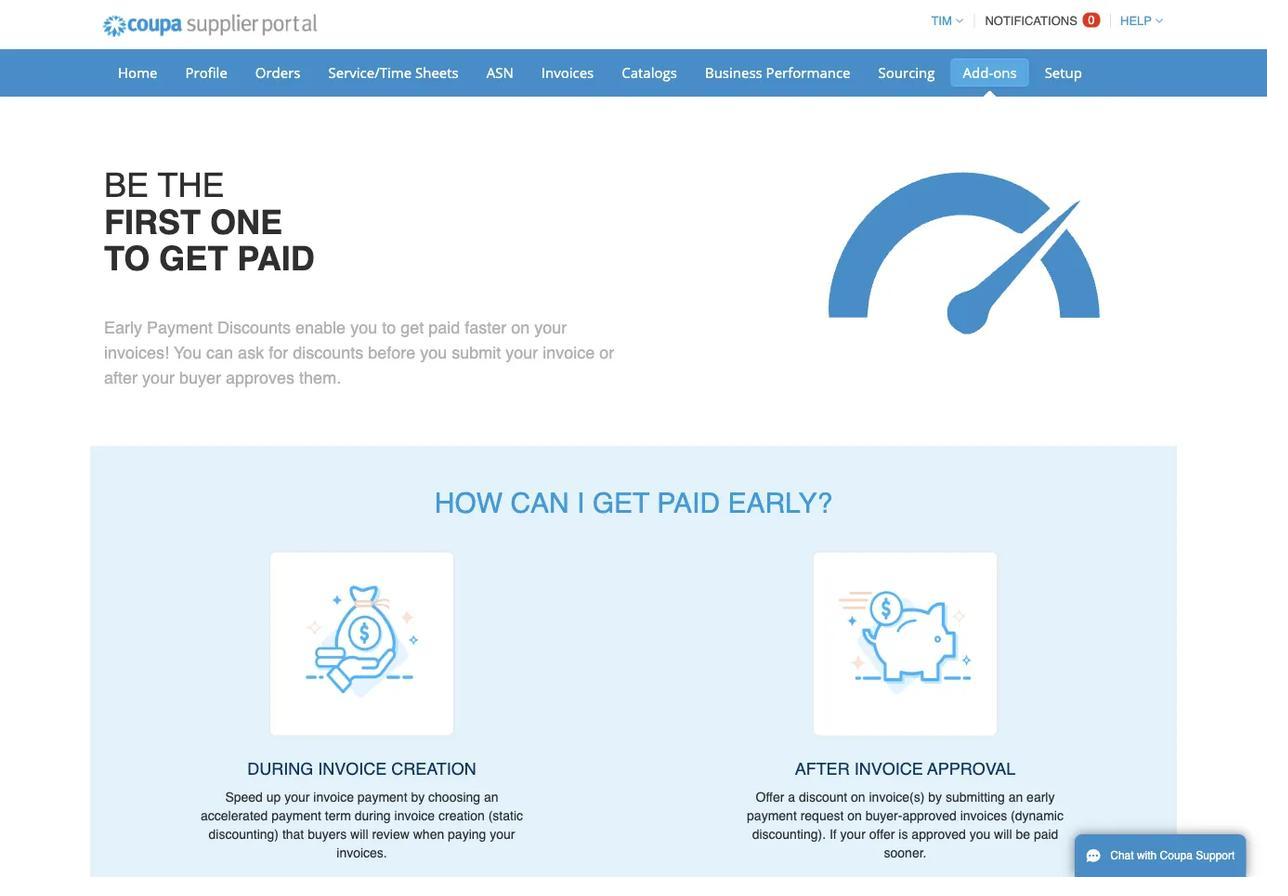 Task type: locate. For each thing, give the bounding box(es) containing it.
discounts
[[217, 318, 291, 337]]

faster
[[465, 318, 507, 337]]

invoice up term
[[318, 760, 387, 779]]

submit
[[452, 343, 501, 362]]

will inside the speed up your invoice payment by choosing an accelerated payment term during invoice creation (static discounting) that buyers will review when paying your invoices.
[[350, 827, 368, 842]]

your right up
[[285, 790, 310, 804]]

an inside offer a discount on invoice(s) by submitting an early payment request on buyer-approved invoices (dynamic discounting). if your offer is approved you will be paid sooner.
[[1009, 790, 1023, 804]]

2 horizontal spatial you
[[970, 827, 991, 842]]

1 horizontal spatial invoice
[[395, 808, 435, 823]]

during invoice creation
[[247, 760, 477, 779]]

buyers
[[308, 827, 347, 842]]

creation
[[391, 760, 477, 779]]

you down get
[[420, 343, 447, 362]]

i
[[577, 487, 585, 519]]

tim
[[932, 14, 952, 28]]

payment up that
[[272, 808, 321, 823]]

invoice left or
[[543, 343, 595, 362]]

1 horizontal spatial an
[[1009, 790, 1023, 804]]

add-ons
[[963, 63, 1017, 82]]

1 horizontal spatial invoice
[[855, 760, 923, 779]]

your down the invoices!
[[142, 368, 175, 387]]

you left to
[[350, 318, 377, 337]]

(dynamic
[[1011, 808, 1064, 823]]

0 horizontal spatial paid
[[237, 240, 315, 279]]

get right to
[[159, 240, 228, 279]]

setup
[[1045, 63, 1083, 82]]

accelerated
[[201, 808, 268, 823]]

to
[[382, 318, 396, 337]]

coupa supplier portal image
[[90, 3, 330, 49]]

payment for during
[[272, 808, 321, 823]]

1 horizontal spatial get
[[593, 487, 650, 519]]

0 horizontal spatial get
[[159, 240, 228, 279]]

0 horizontal spatial payment
[[272, 808, 321, 823]]

discounting)
[[209, 827, 279, 842]]

after invoice approval
[[795, 760, 1016, 779]]

get
[[401, 318, 424, 337]]

notifications 0
[[985, 13, 1095, 28]]

2 vertical spatial you
[[970, 827, 991, 842]]

service/time
[[329, 63, 412, 82]]

them.
[[299, 368, 341, 387]]

1 horizontal spatial will
[[994, 827, 1013, 842]]

1 horizontal spatial paid
[[657, 487, 720, 519]]

notifications
[[985, 14, 1078, 28]]

performance
[[766, 63, 851, 82]]

will up invoices.
[[350, 827, 368, 842]]

1 vertical spatial you
[[420, 343, 447, 362]]

navigation
[[923, 3, 1164, 39]]

paid down (dynamic
[[1034, 827, 1059, 842]]

0 horizontal spatial invoice
[[318, 760, 387, 779]]

0 vertical spatial paid
[[237, 240, 315, 279]]

is
[[899, 827, 908, 842]]

your
[[535, 318, 567, 337], [506, 343, 538, 362], [142, 368, 175, 387], [285, 790, 310, 804], [490, 827, 515, 842], [841, 827, 866, 842]]

0 horizontal spatial by
[[411, 790, 425, 804]]

speed
[[225, 790, 263, 804]]

your right faster
[[535, 318, 567, 337]]

2 vertical spatial invoice
[[395, 808, 435, 823]]

paid right get
[[429, 318, 460, 337]]

term
[[325, 808, 351, 823]]

1 invoice from the left
[[318, 760, 387, 779]]

1 horizontal spatial by
[[929, 790, 942, 804]]

1 vertical spatial paid
[[657, 487, 720, 519]]

1 vertical spatial get
[[593, 487, 650, 519]]

1 an from the left
[[484, 790, 499, 804]]

an left the early
[[1009, 790, 1023, 804]]

by inside offer a discount on invoice(s) by submitting an early payment request on buyer-approved invoices (dynamic discounting). if your offer is approved you will be paid sooner.
[[929, 790, 942, 804]]

2 by from the left
[[929, 790, 942, 804]]

invoices.
[[337, 845, 387, 860]]

0 horizontal spatial will
[[350, 827, 368, 842]]

invoice
[[543, 343, 595, 362], [314, 790, 354, 804], [395, 808, 435, 823]]

invoice up when
[[395, 808, 435, 823]]

paid left early? on the bottom of the page
[[657, 487, 720, 519]]

2 invoice from the left
[[855, 760, 923, 779]]

payment up during
[[358, 790, 408, 804]]

0 horizontal spatial invoice
[[314, 790, 354, 804]]

2 an from the left
[[1009, 790, 1023, 804]]

you down invoices
[[970, 827, 991, 842]]

on
[[511, 318, 530, 337], [851, 790, 866, 804], [848, 808, 862, 823]]

2 will from the left
[[994, 827, 1013, 842]]

invoice up invoice(s)
[[855, 760, 923, 779]]

1 vertical spatial on
[[851, 790, 866, 804]]

your right if
[[841, 827, 866, 842]]

during
[[247, 760, 313, 779]]

by right invoice(s)
[[929, 790, 942, 804]]

will
[[350, 827, 368, 842], [994, 827, 1013, 842]]

invoice
[[318, 760, 387, 779], [855, 760, 923, 779]]

a
[[788, 790, 796, 804]]

payment inside offer a discount on invoice(s) by submitting an early payment request on buyer-approved invoices (dynamic discounting). if your offer is approved you will be paid sooner.
[[747, 808, 797, 823]]

help
[[1121, 14, 1152, 28]]

profile link
[[173, 59, 240, 86]]

0 vertical spatial paid
[[429, 318, 460, 337]]

speed up your invoice payment by choosing an accelerated payment term during invoice creation (static discounting) that buyers will review when paying your invoices.
[[201, 790, 523, 860]]

an up (static
[[484, 790, 499, 804]]

how can i get paid early?
[[435, 487, 833, 519]]

0 horizontal spatial paid
[[429, 318, 460, 337]]

by down the creation
[[411, 790, 425, 804]]

your down (static
[[490, 827, 515, 842]]

home link
[[106, 59, 170, 86]]

payment down offer
[[747, 808, 797, 823]]

1 vertical spatial invoice
[[314, 790, 354, 804]]

tim link
[[923, 14, 963, 28]]

you inside offer a discount on invoice(s) by submitting an early payment request on buyer-approved invoices (dynamic discounting). if your offer is approved you will be paid sooner.
[[970, 827, 991, 842]]

paying
[[448, 827, 486, 842]]

paid
[[237, 240, 315, 279], [657, 487, 720, 519]]

be the first one to get paid
[[104, 166, 315, 279]]

how
[[435, 487, 503, 519]]

paid inside be the first one to get paid
[[237, 240, 315, 279]]

early?
[[728, 487, 833, 519]]

the
[[158, 166, 224, 205]]

payment
[[358, 790, 408, 804], [272, 808, 321, 823], [747, 808, 797, 823]]

be
[[1016, 827, 1031, 842]]

0 vertical spatial invoice
[[543, 343, 595, 362]]

0 vertical spatial on
[[511, 318, 530, 337]]

on right faster
[[511, 318, 530, 337]]

invoices!
[[104, 343, 169, 362]]

0 horizontal spatial you
[[350, 318, 377, 337]]

can
[[206, 343, 233, 362]]

an inside the speed up your invoice payment by choosing an accelerated payment term during invoice creation (static discounting) that buyers will review when paying your invoices.
[[484, 790, 499, 804]]

1 will from the left
[[350, 827, 368, 842]]

1 by from the left
[[411, 790, 425, 804]]

0 vertical spatial get
[[159, 240, 228, 279]]

2 horizontal spatial invoice
[[543, 343, 595, 362]]

get right i
[[593, 487, 650, 519]]

on right the 'discount'
[[851, 790, 866, 804]]

sourcing link
[[867, 59, 947, 86]]

orders link
[[243, 59, 313, 86]]

submitting
[[946, 790, 1005, 804]]

0 vertical spatial approved
[[903, 808, 957, 823]]

by
[[411, 790, 425, 804], [929, 790, 942, 804]]

one
[[210, 203, 283, 242]]

will left be
[[994, 827, 1013, 842]]

support
[[1196, 849, 1235, 862]]

approved
[[903, 808, 957, 823], [912, 827, 966, 842]]

approved right is
[[912, 827, 966, 842]]

invoice up term
[[314, 790, 354, 804]]

1 vertical spatial paid
[[1034, 827, 1059, 842]]

invoices
[[542, 63, 594, 82]]

paid up discounts
[[237, 240, 315, 279]]

review
[[372, 827, 410, 842]]

request
[[801, 808, 844, 823]]

buyer-
[[866, 808, 903, 823]]

up
[[266, 790, 281, 804]]

on left the "buyer-"
[[848, 808, 862, 823]]

approved up is
[[903, 808, 957, 823]]

0 horizontal spatial an
[[484, 790, 499, 804]]

discount
[[799, 790, 848, 804]]

2 horizontal spatial payment
[[747, 808, 797, 823]]

1 horizontal spatial paid
[[1034, 827, 1059, 842]]

by inside the speed up your invoice payment by choosing an accelerated payment term during invoice creation (static discounting) that buyers will review when paying your invoices.
[[411, 790, 425, 804]]



Task type: describe. For each thing, give the bounding box(es) containing it.
sheets
[[415, 63, 459, 82]]

1 horizontal spatial you
[[420, 343, 447, 362]]

sourcing
[[879, 63, 935, 82]]

(static
[[489, 808, 523, 823]]

asn
[[487, 63, 514, 82]]

your inside offer a discount on invoice(s) by submitting an early payment request on buyer-approved invoices (dynamic discounting). if your offer is approved you will be paid sooner.
[[841, 827, 866, 842]]

discounts
[[293, 343, 364, 362]]

1 horizontal spatial payment
[[358, 790, 408, 804]]

an for during invoice creation
[[484, 790, 499, 804]]

business
[[705, 63, 763, 82]]

1 vertical spatial approved
[[912, 827, 966, 842]]

ask
[[238, 343, 264, 362]]

early
[[104, 318, 142, 337]]

navigation containing notifications 0
[[923, 3, 1164, 39]]

payment
[[147, 318, 213, 337]]

for
[[269, 343, 288, 362]]

2 vertical spatial on
[[848, 808, 862, 823]]

be
[[104, 166, 149, 205]]

after
[[795, 760, 850, 779]]

first
[[104, 203, 201, 242]]

business performance
[[705, 63, 851, 82]]

profile
[[185, 63, 228, 82]]

by for creation
[[411, 790, 425, 804]]

orders
[[255, 63, 301, 82]]

home
[[118, 63, 158, 82]]

chat with coupa support button
[[1075, 835, 1247, 877]]

business performance link
[[693, 59, 863, 86]]

invoices link
[[529, 59, 606, 86]]

0
[[1089, 13, 1095, 27]]

setup link
[[1033, 59, 1095, 86]]

payment for after
[[747, 808, 797, 823]]

will inside offer a discount on invoice(s) by submitting an early payment request on buyer-approved invoices (dynamic discounting). if your offer is approved you will be paid sooner.
[[994, 827, 1013, 842]]

that
[[282, 827, 304, 842]]

before
[[368, 343, 416, 362]]

paid inside early payment discounts enable you to get paid faster on your invoices! you can ask for discounts before you submit your invoice or after your buyer approves them.
[[429, 318, 460, 337]]

0 vertical spatial you
[[350, 318, 377, 337]]

with
[[1137, 849, 1157, 862]]

invoice(s)
[[869, 790, 925, 804]]

after
[[104, 368, 138, 387]]

invoices
[[961, 808, 1008, 823]]

discounting).
[[752, 827, 826, 842]]

on inside early payment discounts enable you to get paid faster on your invoices! you can ask for discounts before you submit your invoice or after your buyer approves them.
[[511, 318, 530, 337]]

service/time sheets link
[[316, 59, 471, 86]]

offer
[[870, 827, 895, 842]]

ons
[[994, 63, 1017, 82]]

catalogs link
[[610, 59, 689, 86]]

asn link
[[475, 59, 526, 86]]

add-ons link
[[951, 59, 1029, 86]]

get inside be the first one to get paid
[[159, 240, 228, 279]]

to
[[104, 240, 150, 279]]

chat
[[1111, 849, 1134, 862]]

you
[[174, 343, 202, 362]]

help link
[[1112, 14, 1164, 28]]

chat with coupa support
[[1111, 849, 1235, 862]]

buyer
[[179, 368, 221, 387]]

invoice inside early payment discounts enable you to get paid faster on your invoices! you can ask for discounts before you submit your invoice or after your buyer approves them.
[[543, 343, 595, 362]]

an for after invoice approval
[[1009, 790, 1023, 804]]

by for approval
[[929, 790, 942, 804]]

approval
[[928, 760, 1016, 779]]

or
[[600, 343, 615, 362]]

catalogs
[[622, 63, 677, 82]]

coupa
[[1160, 849, 1193, 862]]

your down faster
[[506, 343, 538, 362]]

early
[[1027, 790, 1055, 804]]

invoice for creation
[[318, 760, 387, 779]]

service/time sheets
[[329, 63, 459, 82]]

creation
[[439, 808, 485, 823]]

offer
[[756, 790, 785, 804]]

add-
[[963, 63, 994, 82]]

if
[[830, 827, 837, 842]]

early payment discounts enable you to get paid faster on your invoices! you can ask for discounts before you submit your invoice or after your buyer approves them.
[[104, 318, 615, 387]]

when
[[413, 827, 444, 842]]

invoice for approval
[[855, 760, 923, 779]]

paid inside offer a discount on invoice(s) by submitting an early payment request on buyer-approved invoices (dynamic discounting). if your offer is approved you will be paid sooner.
[[1034, 827, 1059, 842]]

choosing
[[428, 790, 481, 804]]

can
[[511, 487, 569, 519]]

offer a discount on invoice(s) by submitting an early payment request on buyer-approved invoices (dynamic discounting). if your offer is approved you will be paid sooner.
[[747, 790, 1064, 860]]



Task type: vqa. For each thing, say whether or not it's contained in the screenshot.
the will within Speed up your invoice payment by choosing an accelerated payment term during invoice creation (static discounting) that buyers will review when paying your invoices.
yes



